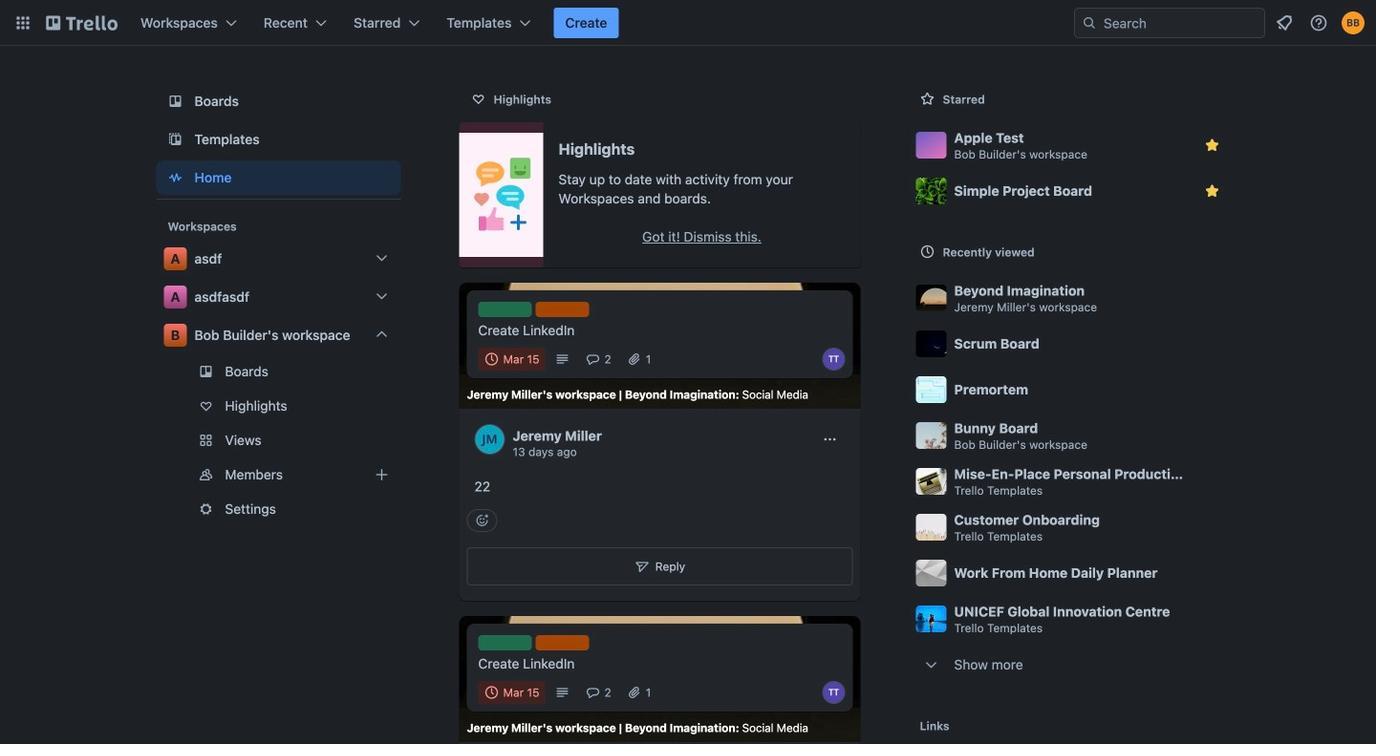 Task type: locate. For each thing, give the bounding box(es) containing it.
0 vertical spatial color: green, title: none image
[[478, 302, 532, 317]]

0 notifications image
[[1273, 11, 1296, 34]]

primary element
[[0, 0, 1377, 46]]

color: orange, title: none image
[[536, 302, 589, 317], [536, 636, 589, 651]]

1 color: orange, title: none image from the top
[[536, 302, 589, 317]]

1 color: green, title: none image from the top
[[478, 302, 532, 317]]

1 vertical spatial color: green, title: none image
[[478, 636, 532, 651]]

back to home image
[[46, 8, 118, 38]]

1 vertical spatial color: orange, title: none image
[[536, 636, 589, 651]]

switch to… image
[[13, 13, 33, 33]]

0 vertical spatial color: orange, title: none image
[[536, 302, 589, 317]]

2 color: green, title: none image from the top
[[478, 636, 532, 651]]

color: green, title: none image
[[478, 302, 532, 317], [478, 636, 532, 651]]

template board image
[[164, 128, 187, 151]]

home image
[[164, 166, 187, 189]]

color: orange, title: none image for 2nd 'color: green, title: none' image from the bottom
[[536, 302, 589, 317]]

2 color: orange, title: none image from the top
[[536, 636, 589, 651]]



Task type: describe. For each thing, give the bounding box(es) containing it.
add reaction image
[[467, 510, 498, 533]]

Search field
[[1075, 8, 1266, 38]]

click to unstar simple project board. it will be removed from your starred list. image
[[1203, 182, 1222, 201]]

color: orange, title: none image for 2nd 'color: green, title: none' image
[[536, 636, 589, 651]]

open information menu image
[[1310, 13, 1329, 33]]

search image
[[1082, 15, 1098, 31]]

add image
[[370, 464, 393, 487]]

bob builder (bobbuilder40) image
[[1342, 11, 1365, 34]]

click to unstar apple test. it will be removed from your starred list. image
[[1203, 136, 1222, 155]]

board image
[[164, 90, 187, 113]]



Task type: vqa. For each thing, say whether or not it's contained in the screenshot.
"Ruby Anderson (rubyanderson7)" icon
no



